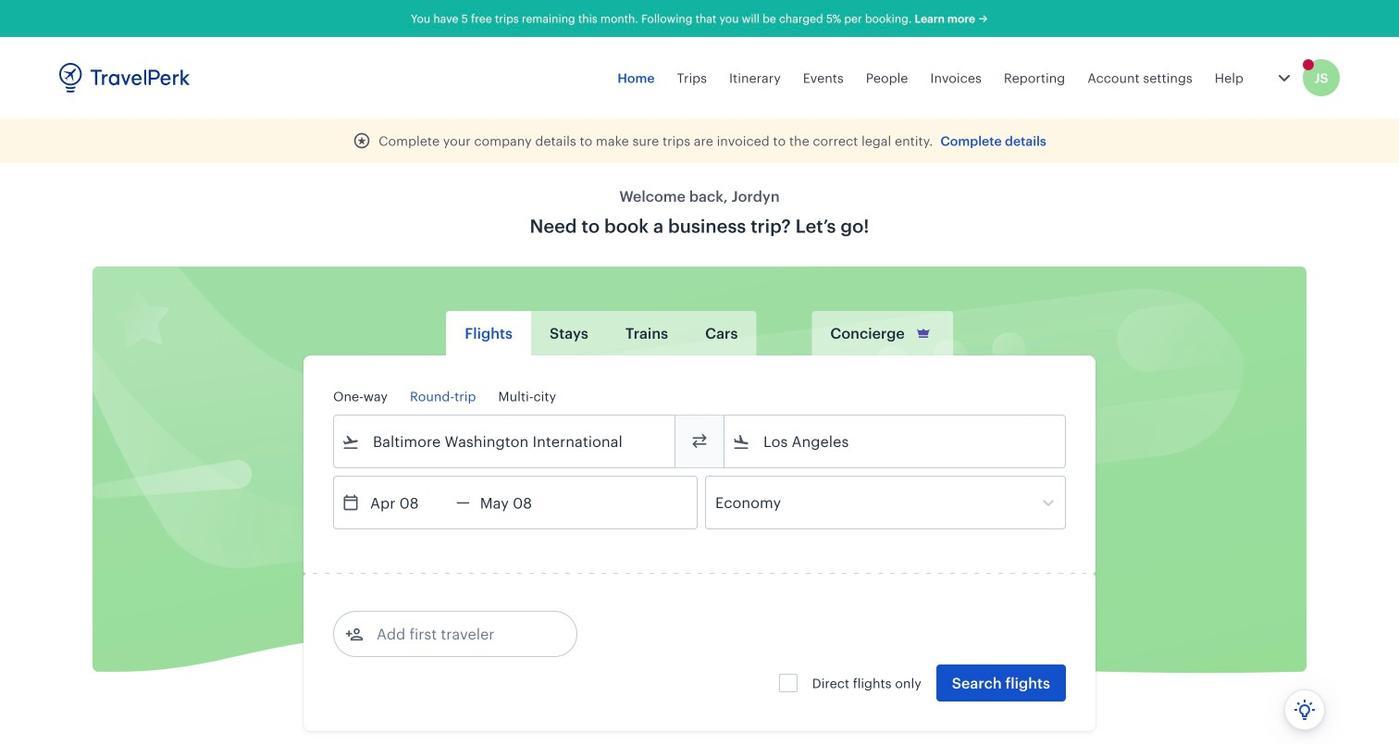 Task type: vqa. For each thing, say whether or not it's contained in the screenshot.
Calendar application
no



Task type: locate. For each thing, give the bounding box(es) containing it.
Return text field
[[470, 477, 566, 529]]



Task type: describe. For each thing, give the bounding box(es) containing it.
Add first traveler search field
[[364, 619, 556, 649]]

Depart text field
[[360, 477, 456, 529]]

To search field
[[751, 427, 1041, 456]]

From search field
[[360, 427, 651, 456]]



